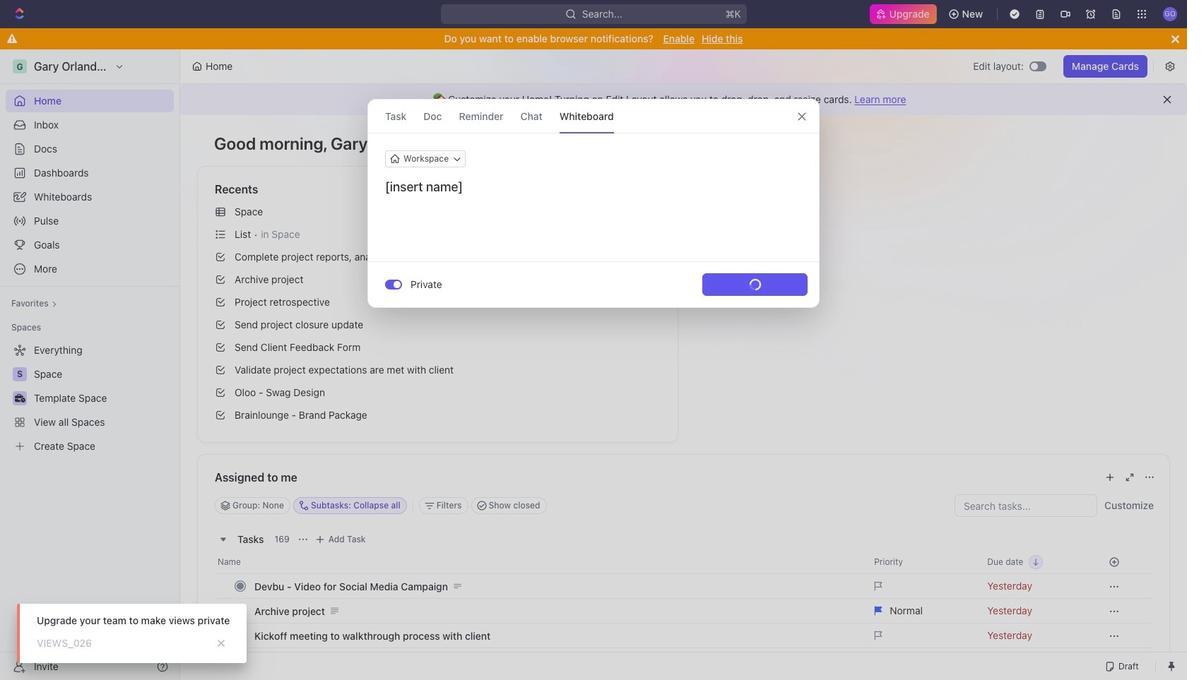 Task type: vqa. For each thing, say whether or not it's contained in the screenshot.
bottommost Sign up link
no



Task type: locate. For each thing, give the bounding box(es) containing it.
alert
[[180, 84, 1187, 115]]

Name this Whiteboard... field
[[368, 179, 819, 196]]

tree inside sidebar navigation
[[6, 339, 174, 458]]

sidebar navigation
[[0, 49, 180, 681]]

tree
[[6, 339, 174, 458]]

dialog
[[367, 99, 820, 308]]



Task type: describe. For each thing, give the bounding box(es) containing it.
Search tasks... text field
[[955, 495, 1097, 517]]



